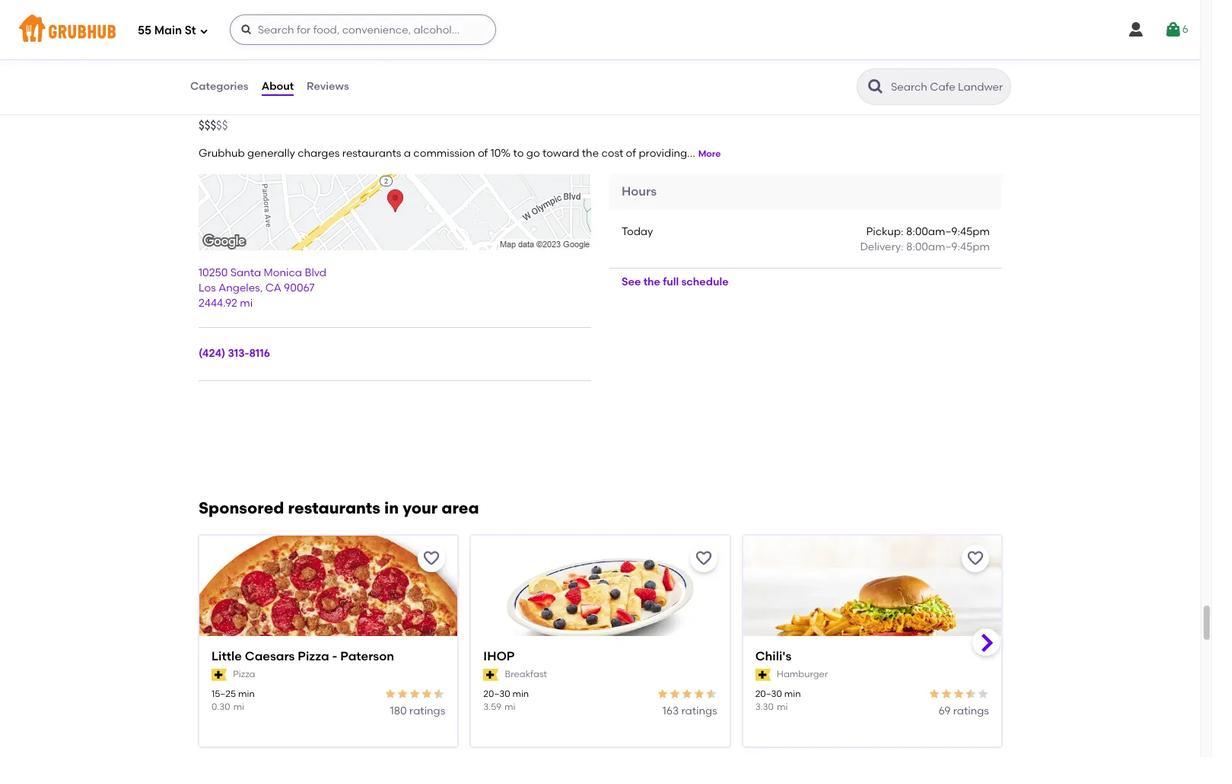 Task type: describe. For each thing, give the bounding box(es) containing it.
69 ratings
[[939, 705, 989, 718]]

monica
[[264, 266, 302, 279]]

cafe, button
[[255, 101, 285, 118]]

dinner, button
[[420, 101, 458, 118]]

svg image
[[1127, 21, 1145, 39]]

180
[[390, 705, 407, 718]]

ratings for ihop
[[681, 705, 717, 718]]

breakfast, cafe, coffee and tea, dessert, dinner, healthy, lunch
[[199, 102, 540, 115]]

schedule
[[681, 275, 729, 288]]

more
[[698, 149, 721, 159]]

healthy,
[[461, 102, 504, 115]]

area
[[442, 498, 479, 517]]

mi for ihop
[[505, 702, 516, 712]]

save this restaurant image for chili's
[[966, 549, 985, 567]]

st
[[185, 23, 196, 37]]

angeles
[[219, 282, 260, 295]]

180 ratings
[[390, 705, 445, 718]]

cost
[[601, 147, 623, 160]]

info
[[388, 74, 424, 96]]

see the full schedule
[[622, 275, 729, 288]]

save this restaurant button for little caesars pizza - paterson
[[418, 545, 445, 572]]

0 vertical spatial pizza
[[298, 649, 329, 663]]

subscription pass image for chili's
[[755, 669, 771, 681]]

healthy, button
[[461, 101, 504, 118]]

about button
[[261, 59, 295, 114]]

reviews
[[307, 80, 349, 93]]

subscription pass image
[[212, 669, 227, 681]]

2 8:00am–9:45pm from the top
[[906, 241, 990, 254]]

blvd
[[305, 266, 327, 279]]

Search Cafe Landwer search field
[[890, 80, 1006, 94]]

little caesars pizza - paterson logo image
[[199, 536, 458, 663]]

3.30
[[755, 702, 774, 712]]

toward
[[543, 147, 579, 160]]

dinner,
[[421, 102, 457, 115]]

cafe,
[[256, 102, 284, 115]]

subscription pass image for ihop
[[483, 669, 499, 681]]

(424) 313-8116
[[199, 347, 270, 360]]

go
[[526, 147, 540, 160]]

(424) 313-8116 button
[[199, 347, 270, 362]]

0 horizontal spatial pizza
[[233, 669, 255, 680]]

0 vertical spatial restaurants
[[342, 147, 401, 160]]

hours
[[622, 184, 657, 198]]

categories button
[[189, 59, 249, 114]]

mi inside 10250 santa monica blvd los angeles , ca 90067 2444.92 mi
[[240, 297, 253, 310]]

15–25
[[212, 688, 236, 699]]

chili's
[[755, 649, 792, 663]]

svg image inside "6" button
[[1164, 21, 1182, 39]]

...
[[687, 147, 695, 160]]

a
[[404, 147, 411, 160]]

Search for food, convenience, alcohol... search field
[[230, 14, 496, 45]]

categories
[[190, 80, 249, 93]]

min for ihop
[[512, 688, 529, 699]]

ca
[[265, 282, 281, 295]]

(424)
[[199, 347, 225, 360]]

ihop
[[483, 649, 515, 663]]

lunch button
[[507, 101, 541, 118]]

save this restaurant image for little caesars pizza - paterson
[[423, 549, 441, 567]]

15–25 min 0.30 mi
[[212, 688, 255, 712]]

90067
[[284, 282, 315, 295]]

your
[[403, 498, 438, 517]]

0 horizontal spatial svg image
[[199, 26, 208, 35]]

cafe landwer menu info
[[199, 74, 424, 96]]

coffee
[[289, 102, 323, 115]]

in
[[384, 498, 399, 517]]

20–30 for ihop
[[483, 688, 510, 699]]

save this restaurant image
[[694, 549, 713, 567]]

providing
[[639, 147, 687, 160]]

163
[[663, 705, 679, 718]]

163 ratings
[[663, 705, 717, 718]]

grubhub generally charges restaurants a commission of 10% to go toward the cost of providing ... more
[[199, 147, 721, 160]]

55
[[138, 23, 151, 37]]

0.30
[[212, 702, 230, 712]]

santa
[[230, 266, 261, 279]]

pickup: 8:00am–9:45pm delivery: 8:00am–9:45pm
[[860, 225, 990, 254]]



Task type: vqa. For each thing, say whether or not it's contained in the screenshot.
A
yes



Task type: locate. For each thing, give the bounding box(es) containing it.
0 horizontal spatial min
[[238, 688, 255, 699]]

tea,
[[349, 102, 370, 115]]

0 horizontal spatial ratings
[[409, 705, 445, 718]]

ratings right the 163
[[681, 705, 717, 718]]

min down hamburger on the right
[[784, 688, 801, 699]]

ratings
[[409, 705, 445, 718], [681, 705, 717, 718], [953, 705, 989, 718]]

caesars
[[245, 649, 295, 663]]

1 horizontal spatial 20–30
[[755, 688, 782, 699]]

1 vertical spatial the
[[643, 275, 661, 288]]

1 horizontal spatial pizza
[[298, 649, 329, 663]]

2444.92
[[199, 297, 237, 310]]

-
[[332, 649, 337, 663]]

0 vertical spatial 8:00am–9:45pm
[[906, 225, 990, 238]]

8116
[[249, 347, 270, 360]]

8:00am–9:45pm right delivery:
[[906, 241, 990, 254]]

1 horizontal spatial min
[[512, 688, 529, 699]]

the
[[582, 147, 599, 160], [643, 275, 661, 288]]

0 vertical spatial the
[[582, 147, 599, 160]]

mi inside the 15–25 min 0.30 mi
[[233, 702, 244, 712]]

mi for chili's
[[777, 702, 788, 712]]

dessert, button
[[374, 101, 417, 118]]

2 ratings from the left
[[681, 705, 717, 718]]

pickup:
[[866, 225, 904, 238]]

3 min from the left
[[784, 688, 801, 699]]

1 vertical spatial restaurants
[[288, 498, 380, 517]]

save this restaurant image
[[423, 549, 441, 567], [966, 549, 985, 567]]

1 save this restaurant image from the left
[[423, 549, 441, 567]]

0 horizontal spatial save this restaurant image
[[423, 549, 441, 567]]

min right 15–25
[[238, 688, 255, 699]]

20–30 inside 20–30 min 3.30 mi
[[755, 688, 782, 699]]

min for chili's
[[784, 688, 801, 699]]

69
[[939, 705, 951, 718]]

subscription pass image down chili's
[[755, 669, 771, 681]]

search icon image
[[867, 78, 885, 96]]

about
[[262, 80, 294, 93]]

reviews button
[[306, 59, 350, 114]]

1 horizontal spatial subscription pass image
[[755, 669, 771, 681]]

breakfast,
[[199, 102, 251, 115]]

mi right 3.30
[[777, 702, 788, 712]]

1 horizontal spatial save this restaurant button
[[690, 545, 717, 572]]

of right cost
[[626, 147, 636, 160]]

mi inside 20–30 min 3.30 mi
[[777, 702, 788, 712]]

2 subscription pass image from the left
[[755, 669, 771, 681]]

chili's logo image
[[743, 536, 1001, 663]]

2 horizontal spatial save this restaurant button
[[962, 545, 989, 572]]

1 horizontal spatial ratings
[[681, 705, 717, 718]]

breakfast
[[505, 669, 547, 680]]

little caesars pizza - paterson
[[212, 649, 394, 663]]

1 subscription pass image from the left
[[483, 669, 499, 681]]

commission
[[413, 147, 475, 160]]

little
[[212, 649, 242, 663]]

to
[[513, 147, 524, 160]]

2 save this restaurant image from the left
[[966, 549, 985, 567]]

save this restaurant button for ihop
[[690, 545, 717, 572]]

save this restaurant button for chili's
[[962, 545, 989, 572]]

min
[[238, 688, 255, 699], [512, 688, 529, 699], [784, 688, 801, 699]]

8:00am–9:45pm
[[906, 225, 990, 238], [906, 241, 990, 254]]

ratings right 69
[[953, 705, 989, 718]]

landwer
[[248, 74, 329, 96]]

2 horizontal spatial min
[[784, 688, 801, 699]]

2 of from the left
[[626, 147, 636, 160]]

subscription pass image
[[483, 669, 499, 681], [755, 669, 771, 681]]

2 horizontal spatial ratings
[[953, 705, 989, 718]]

delivery:
[[860, 241, 904, 254]]

3.59
[[483, 702, 502, 712]]

2 min from the left
[[512, 688, 529, 699]]

2 20–30 from the left
[[755, 688, 782, 699]]

main navigation navigation
[[0, 0, 1201, 59]]

pizza
[[298, 649, 329, 663], [233, 669, 255, 680]]

the inside button
[[643, 275, 661, 288]]

6 button
[[1164, 16, 1189, 43]]

1 of from the left
[[478, 147, 488, 160]]

1 horizontal spatial svg image
[[240, 24, 252, 36]]

0 horizontal spatial the
[[582, 147, 599, 160]]

subscription pass image down ihop
[[483, 669, 499, 681]]

mi
[[240, 297, 253, 310], [233, 702, 244, 712], [505, 702, 516, 712], [777, 702, 788, 712]]

menu
[[333, 74, 384, 96]]

20–30 min 3.30 mi
[[755, 688, 801, 712]]

1 horizontal spatial save this restaurant image
[[966, 549, 985, 567]]

ratings right 180
[[409, 705, 445, 718]]

1 vertical spatial 8:00am–9:45pm
[[906, 241, 990, 254]]

today
[[622, 225, 653, 238]]

313-
[[228, 347, 249, 360]]

restaurants left a
[[342, 147, 401, 160]]

save this restaurant button
[[418, 545, 445, 572], [690, 545, 717, 572], [962, 545, 989, 572]]

20–30 inside 20–30 min 3.59 mi
[[483, 688, 510, 699]]

ratings for little caesars pizza - paterson
[[409, 705, 445, 718]]

1 horizontal spatial of
[[626, 147, 636, 160]]

mi right 3.59
[[505, 702, 516, 712]]

20–30 min 3.59 mi
[[483, 688, 529, 712]]

more button
[[698, 148, 721, 161]]

lunch
[[508, 102, 540, 115]]

mi inside 20–30 min 3.59 mi
[[505, 702, 516, 712]]

2 save this restaurant button from the left
[[690, 545, 717, 572]]

mi right 0.30
[[233, 702, 244, 712]]

los
[[199, 282, 216, 295]]

$$$
[[199, 118, 216, 132]]

10250
[[199, 266, 228, 279]]

hamburger
[[777, 669, 828, 680]]

grubhub
[[199, 147, 245, 160]]

star icon image
[[385, 688, 397, 700], [397, 688, 409, 700], [409, 688, 421, 700], [421, 688, 433, 700], [433, 688, 445, 700], [433, 688, 445, 700], [656, 688, 669, 700], [669, 688, 681, 700], [681, 688, 693, 700], [693, 688, 705, 700], [705, 688, 717, 700], [705, 688, 717, 700], [928, 688, 941, 700], [941, 688, 953, 700], [953, 688, 965, 700], [965, 688, 977, 700], [965, 688, 977, 700], [977, 688, 989, 700]]

the left cost
[[582, 147, 599, 160]]

20–30 up 3.59
[[483, 688, 510, 699]]

10250 santa monica blvd los angeles , ca 90067 2444.92 mi
[[199, 266, 327, 310]]

55 main st
[[138, 23, 196, 37]]

min for little caesars pizza - paterson
[[238, 688, 255, 699]]

20–30 up 3.30
[[755, 688, 782, 699]]

6
[[1182, 23, 1189, 36]]

,
[[260, 282, 263, 295]]

sponsored restaurants in your area
[[199, 498, 479, 517]]

ratings for chili's
[[953, 705, 989, 718]]

svg image
[[1164, 21, 1182, 39], [240, 24, 252, 36], [199, 26, 208, 35]]

sponsored
[[199, 498, 284, 517]]

restaurants
[[342, 147, 401, 160], [288, 498, 380, 517]]

coffee and tea, button
[[288, 101, 371, 118]]

breakfast, button
[[199, 101, 252, 118]]

1 20–30 from the left
[[483, 688, 510, 699]]

$$$$$
[[199, 118, 228, 132]]

mi for little caesars pizza - paterson
[[233, 702, 244, 712]]

1 ratings from the left
[[409, 705, 445, 718]]

8:00am–9:45pm right pickup:
[[906, 225, 990, 238]]

0 horizontal spatial of
[[478, 147, 488, 160]]

the left full
[[643, 275, 661, 288]]

pizza left - on the left of page
[[298, 649, 329, 663]]

dessert,
[[375, 102, 416, 115]]

0 horizontal spatial save this restaurant button
[[418, 545, 445, 572]]

cafe
[[199, 74, 244, 96]]

2 horizontal spatial svg image
[[1164, 21, 1182, 39]]

main
[[154, 23, 182, 37]]

paterson
[[340, 649, 394, 663]]

1 vertical spatial pizza
[[233, 669, 255, 680]]

of
[[478, 147, 488, 160], [626, 147, 636, 160]]

see
[[622, 275, 641, 288]]

ihop link
[[483, 648, 717, 665]]

1 horizontal spatial the
[[643, 275, 661, 288]]

0 horizontal spatial subscription pass image
[[483, 669, 499, 681]]

20–30 for chili's
[[755, 688, 782, 699]]

0 horizontal spatial 20–30
[[483, 688, 510, 699]]

3 ratings from the left
[[953, 705, 989, 718]]

of left '10%'
[[478, 147, 488, 160]]

min down breakfast
[[512, 688, 529, 699]]

pizza right subscription pass image
[[233, 669, 255, 680]]

chili's link
[[755, 648, 989, 665]]

charges
[[298, 147, 340, 160]]

20–30
[[483, 688, 510, 699], [755, 688, 782, 699]]

1 8:00am–9:45pm from the top
[[906, 225, 990, 238]]

restaurants left the in on the bottom of the page
[[288, 498, 380, 517]]

ihop  logo image
[[471, 536, 729, 663]]

full
[[663, 275, 679, 288]]

min inside 20–30 min 3.30 mi
[[784, 688, 801, 699]]

min inside the 15–25 min 0.30 mi
[[238, 688, 255, 699]]

1 save this restaurant button from the left
[[418, 545, 445, 572]]

10%
[[491, 147, 511, 160]]

generally
[[247, 147, 295, 160]]

1 min from the left
[[238, 688, 255, 699]]

see the full schedule button
[[610, 268, 741, 296]]

mi down angeles
[[240, 297, 253, 310]]

3 save this restaurant button from the left
[[962, 545, 989, 572]]

min inside 20–30 min 3.59 mi
[[512, 688, 529, 699]]

little caesars pizza - paterson link
[[212, 648, 445, 665]]



